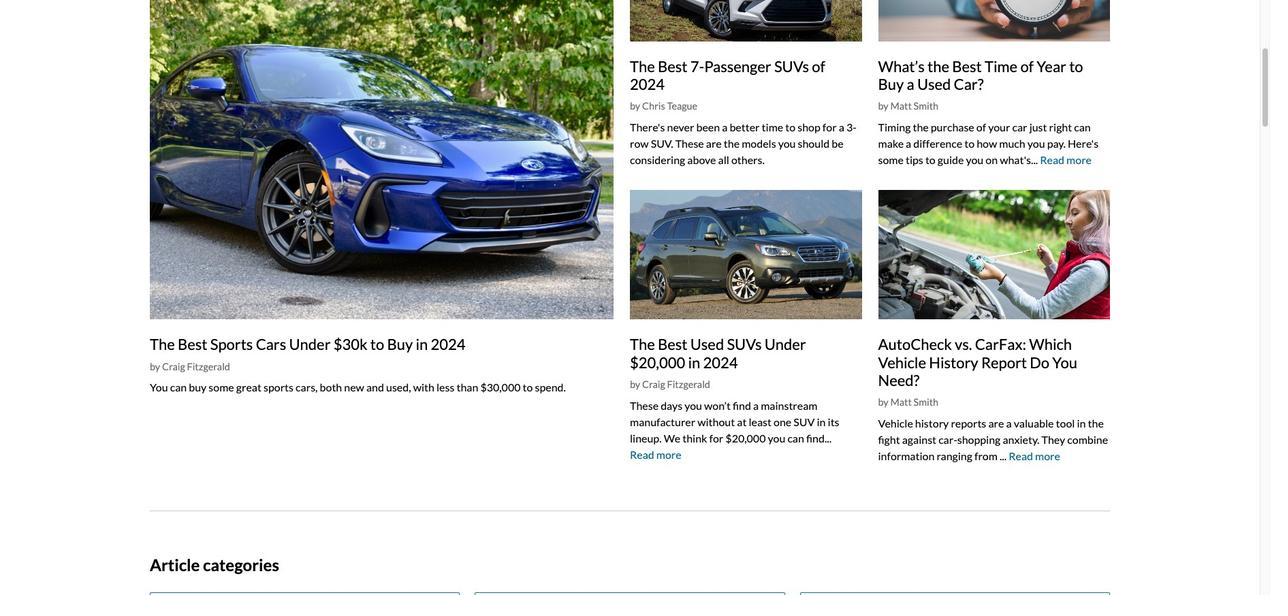 Task type: vqa. For each thing, say whether or not it's contained in the screenshot.
'Report' on the right bottom
yes



Task type: locate. For each thing, give the bounding box(es) containing it.
best left sports
[[178, 335, 207, 354]]

in up the without
[[688, 353, 700, 372]]

suvs right passenger
[[774, 57, 809, 75]]

some down the make
[[878, 153, 904, 166]]

smith up history
[[914, 397, 939, 408]]

0 vertical spatial these
[[675, 137, 704, 150]]

0 horizontal spatial under
[[289, 335, 331, 354]]

...
[[1000, 450, 1007, 462]]

others.
[[731, 153, 765, 166]]

some
[[878, 153, 904, 166], [209, 381, 234, 394]]

one
[[774, 415, 792, 428]]

0 horizontal spatial of
[[812, 57, 825, 75]]

0 horizontal spatial 2024
[[431, 335, 466, 354]]

buy inside what's the best time of year to buy a used car?
[[878, 75, 904, 93]]

best inside what's the best time of year to buy a used car?
[[952, 57, 982, 75]]

the inside the best used suvs under $20,000 in 2024
[[630, 335, 655, 354]]

by for what's the best time of year to buy a used car?
[[878, 100, 889, 112]]

fitzgerald up buy
[[187, 361, 230, 372]]

for
[[823, 121, 837, 133], [709, 432, 724, 444]]

under inside the best used suvs under $20,000 in 2024
[[765, 335, 806, 354]]

you left buy
[[150, 381, 168, 394]]

these down the never
[[675, 137, 704, 150]]

autocheck vs. carfax: which vehicle history report do you need? image
[[878, 190, 1110, 320]]

in inside vehicle history reports are a valuable tool in the fight against car-shopping anxiety. they combine information ranging from ...
[[1077, 417, 1086, 430]]

from
[[975, 450, 998, 462]]

more inside these days you won't find a mainstream manufacturer without at least one suv in its lineup. we think for $20,000 you can find... read more
[[657, 448, 682, 461]]

under for cars
[[289, 335, 331, 354]]

2 smith from the top
[[914, 397, 939, 408]]

can down suv
[[788, 432, 804, 444]]

of up shop
[[812, 57, 825, 75]]

for inside these days you won't find a mainstream manufacturer without at least one suv in its lineup. we think for $20,000 you can find... read more
[[709, 432, 724, 444]]

best for the best used suvs under $20,000 in 2024
[[658, 335, 688, 354]]

1 horizontal spatial more
[[1035, 450, 1060, 462]]

to right year
[[1069, 57, 1083, 75]]

vehicle
[[878, 353, 926, 372], [878, 417, 913, 430]]

above
[[687, 153, 716, 166]]

the up all
[[724, 137, 740, 150]]

you can buy some great sports cars, both new and used, with less than $30,000 to spend.
[[150, 381, 566, 394]]

to inside what's the best time of year to buy a used car?
[[1069, 57, 1083, 75]]

read more link down 'anxiety.'
[[1009, 450, 1060, 462]]

more down they on the bottom of the page
[[1035, 450, 1060, 462]]

buy up timing
[[878, 75, 904, 93]]

won't
[[704, 399, 731, 412]]

to right $30k at the left bottom of the page
[[370, 335, 384, 354]]

a up timing
[[907, 75, 915, 93]]

2 horizontal spatial more
[[1067, 153, 1092, 166]]

car?
[[954, 75, 984, 93]]

to right the time
[[786, 121, 796, 133]]

considering
[[630, 153, 685, 166]]

read more down 'anxiety.'
[[1009, 450, 1060, 462]]

can up here's
[[1074, 121, 1091, 133]]

you inside there's never been a better time to shop for a 3- row suv. these are the models you should be considering above all others.
[[778, 137, 796, 150]]

read down 'anxiety.'
[[1009, 450, 1033, 462]]

read more link for autocheck vs. carfax: which vehicle history report do you need?
[[1009, 450, 1060, 462]]

shop
[[798, 121, 821, 133]]

been
[[696, 121, 720, 133]]

1 horizontal spatial some
[[878, 153, 904, 166]]

0 vertical spatial matt
[[891, 100, 912, 112]]

matt for used
[[891, 100, 912, 112]]

in right tool
[[1077, 417, 1086, 430]]

you down the time
[[778, 137, 796, 150]]

vehicle left history
[[878, 353, 926, 372]]

3-
[[847, 121, 857, 133]]

for down the without
[[709, 432, 724, 444]]

by craig fitzgerald up buy
[[150, 361, 230, 372]]

1 horizontal spatial read
[[1009, 450, 1033, 462]]

0 vertical spatial by craig fitzgerald
[[150, 361, 230, 372]]

2 horizontal spatial of
[[1021, 57, 1034, 75]]

under up mainstream
[[765, 335, 806, 354]]

fight
[[878, 433, 900, 446]]

1 matt from the top
[[891, 100, 912, 112]]

smith
[[914, 100, 939, 112], [914, 397, 939, 408]]

0 vertical spatial for
[[823, 121, 837, 133]]

1 horizontal spatial you
[[1053, 353, 1077, 372]]

by for autocheck vs. carfax: which vehicle history report do you need?
[[878, 397, 889, 408]]

autocheck vs. carfax: which vehicle history report do you need? link
[[878, 335, 1077, 390]]

used inside what's the best time of year to buy a used car?
[[917, 75, 951, 93]]

2024 up the less
[[431, 335, 466, 354]]

you down one
[[768, 432, 786, 444]]

are inside there's never been a better time to shop for a 3- row suv. these are the models you should be considering above all others.
[[706, 137, 722, 150]]

we
[[664, 432, 681, 444]]

the best 7-passenger suvs of 2024 image
[[630, 0, 862, 41]]

1 horizontal spatial fitzgerald
[[667, 379, 710, 390]]

in inside these days you won't find a mainstream manufacturer without at least one suv in its lineup. we think for $20,000 you can find... read more
[[817, 415, 826, 428]]

2024 up chris
[[630, 75, 665, 93]]

1 horizontal spatial by craig fitzgerald
[[630, 379, 710, 390]]

0 horizontal spatial some
[[209, 381, 234, 394]]

used left car?
[[917, 75, 951, 93]]

read more down pay. at the top of page
[[1040, 153, 1092, 166]]

buy up used,
[[387, 335, 413, 354]]

you right the do
[[1053, 353, 1077, 372]]

1 vertical spatial some
[[209, 381, 234, 394]]

these days you won't find a mainstream manufacturer without at least one suv in its lineup. we think for $20,000 you can find... read more
[[630, 399, 840, 461]]

1 horizontal spatial craig
[[642, 379, 665, 390]]

1 horizontal spatial of
[[977, 121, 986, 133]]

1 vertical spatial craig
[[642, 379, 665, 390]]

car
[[1013, 121, 1028, 133]]

1 vertical spatial by craig fitzgerald
[[630, 379, 710, 390]]

used up won't
[[690, 335, 724, 354]]

read more for autocheck vs. carfax: which vehicle history report do you need?
[[1009, 450, 1060, 462]]

the up combine
[[1088, 417, 1104, 430]]

matt for need?
[[891, 397, 912, 408]]

the for the best used suvs under $20,000 in 2024
[[630, 335, 655, 354]]

best left 7-
[[658, 57, 688, 75]]

more
[[1067, 153, 1092, 166], [657, 448, 682, 461], [1035, 450, 1060, 462]]

a up 'anxiety.'
[[1006, 417, 1012, 430]]

1 vertical spatial by matt smith
[[878, 397, 939, 408]]

a right find
[[753, 399, 759, 412]]

the inside there's never been a better time to shop for a 3- row suv. these are the models you should be considering above all others.
[[724, 137, 740, 150]]

a
[[907, 75, 915, 93], [722, 121, 728, 133], [839, 121, 844, 133], [906, 137, 912, 150], [753, 399, 759, 412], [1006, 417, 1012, 430]]

1 horizontal spatial suvs
[[774, 57, 809, 75]]

these up manufacturer
[[630, 399, 659, 412]]

1 vertical spatial suvs
[[727, 335, 762, 354]]

1 horizontal spatial 2024
[[630, 75, 665, 93]]

your
[[988, 121, 1010, 133]]

by for the best 7-passenger suvs of 2024
[[630, 100, 640, 112]]

0 vertical spatial by matt smith
[[878, 100, 939, 112]]

best left the time
[[952, 57, 982, 75]]

much
[[999, 137, 1026, 150]]

read more link
[[1040, 153, 1092, 166], [630, 448, 682, 461], [1009, 450, 1060, 462]]

1 vertical spatial are
[[989, 417, 1004, 430]]

1 vertical spatial matt
[[891, 397, 912, 408]]

2 horizontal spatial read
[[1040, 153, 1065, 166]]

matt up timing
[[891, 100, 912, 112]]

the inside the best 7-passenger suvs of 2024
[[630, 57, 655, 75]]

1 vertical spatial can
[[170, 381, 187, 394]]

in left its
[[817, 415, 826, 428]]

0 horizontal spatial are
[[706, 137, 722, 150]]

used
[[917, 75, 951, 93], [690, 335, 724, 354]]

best inside the best used suvs under $20,000 in 2024
[[658, 335, 688, 354]]

$20,000 inside these days you won't find a mainstream manufacturer without at least one suv in its lineup. we think for $20,000 you can find... read more
[[726, 432, 766, 444]]

best up days
[[658, 335, 688, 354]]

by matt smith for used
[[878, 100, 939, 112]]

can left buy
[[170, 381, 187, 394]]

read more
[[1040, 153, 1092, 166], [1009, 450, 1060, 462]]

$20,000
[[630, 353, 685, 372], [726, 432, 766, 444]]

read more link for the best used suvs under $20,000 in 2024
[[630, 448, 682, 461]]

purchase
[[931, 121, 975, 133]]

0 horizontal spatial you
[[150, 381, 168, 394]]

0 horizontal spatial used
[[690, 335, 724, 354]]

2024
[[630, 75, 665, 93], [431, 335, 466, 354], [703, 353, 738, 372]]

0 horizontal spatial these
[[630, 399, 659, 412]]

a inside what's the best time of year to buy a used car?
[[907, 75, 915, 93]]

1 vertical spatial smith
[[914, 397, 939, 408]]

these
[[675, 137, 704, 150], [630, 399, 659, 412]]

fitzgerald up days
[[667, 379, 710, 390]]

of up how
[[977, 121, 986, 133]]

less
[[437, 381, 455, 394]]

0 vertical spatial vehicle
[[878, 353, 926, 372]]

cars,
[[296, 381, 318, 394]]

1 vertical spatial vehicle
[[878, 417, 913, 430]]

by matt smith down need?
[[878, 397, 939, 408]]

best for the best sports cars under $30k to buy in 2024
[[178, 335, 207, 354]]

2 horizontal spatial can
[[1074, 121, 1091, 133]]

buy for in
[[387, 335, 413, 354]]

more for autocheck vs. carfax: which vehicle history report do you need?
[[1035, 450, 1060, 462]]

0 horizontal spatial more
[[657, 448, 682, 461]]

2 matt from the top
[[891, 397, 912, 408]]

0 vertical spatial can
[[1074, 121, 1091, 133]]

by matt smith up timing
[[878, 100, 939, 112]]

the
[[928, 57, 949, 75], [913, 121, 929, 133], [724, 137, 740, 150], [1088, 417, 1104, 430]]

are inside vehicle history reports are a valuable tool in the fight against car-shopping anxiety. they combine information ranging from ...
[[989, 417, 1004, 430]]

under right "cars"
[[289, 335, 331, 354]]

2 horizontal spatial 2024
[[703, 353, 738, 372]]

of inside the best 7-passenger suvs of 2024
[[812, 57, 825, 75]]

0 vertical spatial smith
[[914, 100, 939, 112]]

1 under from the left
[[289, 335, 331, 354]]

1 vertical spatial $20,000
[[726, 432, 766, 444]]

by craig fitzgerald up days
[[630, 379, 710, 390]]

fitzgerald for used
[[667, 379, 710, 390]]

2 by matt smith from the top
[[878, 397, 939, 408]]

you
[[778, 137, 796, 150], [1028, 137, 1045, 150], [966, 153, 984, 166], [685, 399, 702, 412], [768, 432, 786, 444]]

the best sports cars under $30k to buy in 2024
[[150, 335, 466, 354]]

vehicle inside vehicle history reports are a valuable tool in the fight against car-shopping anxiety. they combine information ranging from ...
[[878, 417, 913, 430]]

the inside timing the purchase of your car just right can make a difference to how much you pay. here's some tips to guide you on what's...
[[913, 121, 929, 133]]

of inside what's the best time of year to buy a used car?
[[1021, 57, 1034, 75]]

$20,000 down at
[[726, 432, 766, 444]]

used,
[[386, 381, 411, 394]]

0 vertical spatial used
[[917, 75, 951, 93]]

2024 up won't
[[703, 353, 738, 372]]

read more link down lineup. at the bottom
[[630, 448, 682, 461]]

great
[[236, 381, 261, 394]]

best for the best 7-passenger suvs of 2024
[[658, 57, 688, 75]]

what's the best time of year to buy a used car? link
[[878, 57, 1083, 93]]

in inside the best used suvs under $20,000 in 2024
[[688, 353, 700, 372]]

history
[[929, 353, 979, 372]]

the for the best sports cars under $30k to buy in 2024
[[150, 335, 175, 354]]

by for the best used suvs under $20,000 in 2024
[[630, 379, 640, 390]]

0 horizontal spatial suvs
[[727, 335, 762, 354]]

to
[[1069, 57, 1083, 75], [786, 121, 796, 133], [965, 137, 975, 150], [926, 153, 936, 166], [370, 335, 384, 354], [523, 381, 533, 394]]

2 vehicle from the top
[[878, 417, 913, 430]]

1 horizontal spatial under
[[765, 335, 806, 354]]

used inside the best used suvs under $20,000 in 2024
[[690, 335, 724, 354]]

vehicle up fight
[[878, 417, 913, 430]]

1 vertical spatial buy
[[387, 335, 413, 354]]

0 vertical spatial read more
[[1040, 153, 1092, 166]]

0 vertical spatial some
[[878, 153, 904, 166]]

read down pay. at the top of page
[[1040, 153, 1065, 166]]

a up tips
[[906, 137, 912, 150]]

are up shopping
[[989, 417, 1004, 430]]

2024 inside the best used suvs under $20,000 in 2024
[[703, 353, 738, 372]]

the left car?
[[928, 57, 949, 75]]

read inside these days you won't find a mainstream manufacturer without at least one suv in its lineup. we think for $20,000 you can find... read more
[[630, 448, 654, 461]]

read down lineup. at the bottom
[[630, 448, 654, 461]]

0 vertical spatial you
[[1053, 353, 1077, 372]]

under
[[289, 335, 331, 354], [765, 335, 806, 354]]

in up with
[[416, 335, 428, 354]]

best inside the best 7-passenger suvs of 2024
[[658, 57, 688, 75]]

1 vertical spatial read more
[[1009, 450, 1060, 462]]

you left the on
[[966, 153, 984, 166]]

1 smith from the top
[[914, 100, 939, 112]]

1 horizontal spatial for
[[823, 121, 837, 133]]

0 vertical spatial $20,000
[[630, 353, 685, 372]]

mainstream
[[761, 399, 818, 412]]

more down "we"
[[657, 448, 682, 461]]

1 vertical spatial these
[[630, 399, 659, 412]]

2 under from the left
[[765, 335, 806, 354]]

models
[[742, 137, 776, 150]]

manufacturer
[[630, 415, 696, 428]]

by
[[630, 100, 640, 112], [878, 100, 889, 112], [150, 361, 160, 372], [630, 379, 640, 390], [878, 397, 889, 408]]

0 horizontal spatial craig
[[162, 361, 185, 372]]

the up difference
[[913, 121, 929, 133]]

0 vertical spatial craig
[[162, 361, 185, 372]]

some right buy
[[209, 381, 234, 394]]

1 horizontal spatial buy
[[878, 75, 904, 93]]

1 vertical spatial fitzgerald
[[667, 379, 710, 390]]

matt down need?
[[891, 397, 912, 408]]

the
[[630, 57, 655, 75], [150, 335, 175, 354], [630, 335, 655, 354]]

1 vertical spatial used
[[690, 335, 724, 354]]

0 horizontal spatial buy
[[387, 335, 413, 354]]

1 vertical spatial for
[[709, 432, 724, 444]]

more down here's
[[1067, 153, 1092, 166]]

1 by matt smith from the top
[[878, 100, 939, 112]]

2 vertical spatial can
[[788, 432, 804, 444]]

0 vertical spatial are
[[706, 137, 722, 150]]

smith up purchase
[[914, 100, 939, 112]]

least
[[749, 415, 772, 428]]

1 horizontal spatial $20,000
[[726, 432, 766, 444]]

0 vertical spatial buy
[[878, 75, 904, 93]]

are down been
[[706, 137, 722, 150]]

0 horizontal spatial for
[[709, 432, 724, 444]]

find
[[733, 399, 751, 412]]

fitzgerald for sports
[[187, 361, 230, 372]]

1 horizontal spatial are
[[989, 417, 1004, 430]]

1 horizontal spatial these
[[675, 137, 704, 150]]

autocheck
[[878, 335, 952, 354]]

suvs
[[774, 57, 809, 75], [727, 335, 762, 354]]

1 horizontal spatial used
[[917, 75, 951, 93]]

1 vehicle from the top
[[878, 353, 926, 372]]

0 vertical spatial suvs
[[774, 57, 809, 75]]

matt
[[891, 100, 912, 112], [891, 397, 912, 408]]

by matt smith
[[878, 100, 939, 112], [878, 397, 939, 408]]

0 horizontal spatial by craig fitzgerald
[[150, 361, 230, 372]]

0 horizontal spatial read
[[630, 448, 654, 461]]

read more link down pay. at the top of page
[[1040, 153, 1092, 166]]

be
[[832, 137, 844, 150]]

its
[[828, 415, 840, 428]]

than
[[457, 381, 478, 394]]

$20,000 up days
[[630, 353, 685, 372]]

by craig fitzgerald for used
[[630, 379, 710, 390]]

year
[[1037, 57, 1067, 75]]

1 horizontal spatial can
[[788, 432, 804, 444]]

these inside there's never been a better time to shop for a 3- row suv. these are the models you should be considering above all others.
[[675, 137, 704, 150]]

of left year
[[1021, 57, 1034, 75]]

0 horizontal spatial $20,000
[[630, 353, 685, 372]]

for up "be"
[[823, 121, 837, 133]]

0 vertical spatial fitzgerald
[[187, 361, 230, 372]]

anxiety.
[[1003, 433, 1040, 446]]

suvs up find
[[727, 335, 762, 354]]

what's
[[878, 57, 925, 75]]

vehicle history reports are a valuable tool in the fight against car-shopping anxiety. they combine information ranging from ...
[[878, 417, 1108, 462]]

carfax:
[[975, 335, 1027, 354]]

smith for need?
[[914, 397, 939, 408]]

0 horizontal spatial fitzgerald
[[187, 361, 230, 372]]



Task type: describe. For each thing, give the bounding box(es) containing it.
can inside timing the purchase of your car just right can make a difference to how much you pay. here's some tips to guide you on what's...
[[1074, 121, 1091, 133]]

guide
[[938, 153, 964, 166]]

how
[[977, 137, 997, 150]]

categories
[[203, 555, 279, 575]]

better
[[730, 121, 760, 133]]

vs.
[[955, 335, 972, 354]]

what's...
[[1000, 153, 1038, 166]]

you down just
[[1028, 137, 1045, 150]]

7-
[[690, 57, 704, 75]]

there's
[[630, 121, 665, 133]]

the for the best 7-passenger suvs of 2024
[[630, 57, 655, 75]]

right
[[1049, 121, 1072, 133]]

2024 inside the best 7-passenger suvs of 2024
[[630, 75, 665, 93]]

a right been
[[722, 121, 728, 133]]

spend.
[[535, 381, 566, 394]]

chris
[[642, 100, 665, 112]]

need?
[[878, 371, 920, 390]]

tips
[[906, 153, 923, 166]]

car-
[[939, 433, 958, 446]]

to right tips
[[926, 153, 936, 166]]

of inside timing the purchase of your car just right can make a difference to how much you pay. here's some tips to guide you on what's...
[[977, 121, 986, 133]]

new
[[344, 381, 364, 394]]

valuable
[[1014, 417, 1054, 430]]

read for what's the best time of year to buy a used car?
[[1040, 153, 1065, 166]]

the inside what's the best time of year to buy a used car?
[[928, 57, 949, 75]]

by for the best sports cars under $30k to buy in 2024
[[150, 361, 160, 372]]

row
[[630, 137, 649, 150]]

read more for what's the best time of year to buy a used car?
[[1040, 153, 1092, 166]]

vehicle inside autocheck vs. carfax: which vehicle history report do you need?
[[878, 353, 926, 372]]

teague
[[667, 100, 698, 112]]

lineup.
[[630, 432, 662, 444]]

$30k
[[334, 335, 368, 354]]

they
[[1042, 433, 1065, 446]]

by matt smith for need?
[[878, 397, 939, 408]]

the best used suvs under $20,000 in 2024 image
[[630, 190, 862, 320]]

suvs inside the best used suvs under $20,000 in 2024
[[727, 335, 762, 354]]

more for what's the best time of year to buy a used car?
[[1067, 153, 1092, 166]]

read more link for what's the best time of year to buy a used car?
[[1040, 153, 1092, 166]]

timing the purchase of your car just right can make a difference to how much you pay. here's some tips to guide you on what's...
[[878, 121, 1099, 166]]

these inside these days you won't find a mainstream manufacturer without at least one suv in its lineup. we think for $20,000 you can find... read more
[[630, 399, 659, 412]]

all
[[718, 153, 729, 166]]

ranging
[[937, 450, 973, 462]]

a inside these days you won't find a mainstream manufacturer without at least one suv in its lineup. we think for $20,000 you can find... read more
[[753, 399, 759, 412]]

combine
[[1068, 433, 1108, 446]]

with
[[413, 381, 434, 394]]

what's the best time of year to buy a used car? image
[[878, 0, 1110, 41]]

on
[[986, 153, 998, 166]]

can inside these days you won't find a mainstream manufacturer without at least one suv in its lineup. we think for $20,000 you can find... read more
[[788, 432, 804, 444]]

craig for the best sports cars under $30k to buy in 2024
[[162, 361, 185, 372]]

which
[[1029, 335, 1072, 354]]

information
[[878, 450, 935, 462]]

tool
[[1056, 417, 1075, 430]]

time
[[985, 57, 1018, 75]]

$20,000 inside the best used suvs under $20,000 in 2024
[[630, 353, 685, 372]]

the best sports cars under $30k to buy in 2024 link
[[150, 335, 466, 354]]

sports
[[264, 381, 294, 394]]

days
[[661, 399, 683, 412]]

report
[[981, 353, 1027, 372]]

the best used suvs under $20,000 in 2024
[[630, 335, 806, 372]]

difference
[[914, 137, 963, 150]]

just
[[1030, 121, 1047, 133]]

suv
[[794, 415, 815, 428]]

cars
[[256, 335, 286, 354]]

you right days
[[685, 399, 702, 412]]

shopping
[[957, 433, 1001, 446]]

some inside timing the purchase of your car just right can make a difference to how much you pay. here's some tips to guide you on what's...
[[878, 153, 904, 166]]

by craig fitzgerald for sports
[[150, 361, 230, 372]]

time
[[762, 121, 783, 133]]

buy for a
[[878, 75, 904, 93]]

the best 7-passenger suvs of 2024
[[630, 57, 825, 93]]

find...
[[806, 432, 832, 444]]

against
[[902, 433, 937, 446]]

the best used suvs under $20,000 in 2024 link
[[630, 335, 806, 372]]

to left spend. on the left of page
[[523, 381, 533, 394]]

pay.
[[1047, 137, 1066, 150]]

craig for the best used suvs under $20,000 in 2024
[[642, 379, 665, 390]]

both
[[320, 381, 342, 394]]

suvs inside the best 7-passenger suvs of 2024
[[774, 57, 809, 75]]

to left how
[[965, 137, 975, 150]]

a inside vehicle history reports are a valuable tool in the fight against car-shopping anxiety. they combine information ranging from ...
[[1006, 417, 1012, 430]]

article
[[150, 555, 200, 575]]

a left 3-
[[839, 121, 844, 133]]

under for suvs
[[765, 335, 806, 354]]

suv.
[[651, 137, 673, 150]]

0 horizontal spatial can
[[170, 381, 187, 394]]

the best sports cars under $30k to buy in 2024 image
[[150, 0, 614, 320]]

smith for used
[[914, 100, 939, 112]]

never
[[667, 121, 694, 133]]

and
[[366, 381, 384, 394]]

here's
[[1068, 137, 1099, 150]]

by chris teague
[[630, 100, 698, 112]]

there's never been a better time to shop for a 3- row suv. these are the models you should be considering above all others.
[[630, 121, 857, 166]]

a inside timing the purchase of your car just right can make a difference to how much you pay. here's some tips to guide you on what's...
[[906, 137, 912, 150]]

the best 7-passenger suvs of 2024 link
[[630, 57, 825, 93]]

at
[[737, 415, 747, 428]]

you inside autocheck vs. carfax: which vehicle history report do you need?
[[1053, 353, 1077, 372]]

article categories
[[150, 555, 279, 575]]

think
[[683, 432, 707, 444]]

read for autocheck vs. carfax: which vehicle history report do you need?
[[1009, 450, 1033, 462]]

1 vertical spatial you
[[150, 381, 168, 394]]

buy
[[189, 381, 207, 394]]

timing
[[878, 121, 911, 133]]

what's the best time of year to buy a used car?
[[878, 57, 1083, 93]]

reports
[[951, 417, 987, 430]]

to inside there's never been a better time to shop for a 3- row suv. these are the models you should be considering above all others.
[[786, 121, 796, 133]]

for inside there's never been a better time to shop for a 3- row suv. these are the models you should be considering above all others.
[[823, 121, 837, 133]]

should
[[798, 137, 830, 150]]

$30,000
[[480, 381, 521, 394]]

history
[[915, 417, 949, 430]]

autocheck vs. carfax: which vehicle history report do you need?
[[878, 335, 1077, 390]]

sports
[[210, 335, 253, 354]]

the inside vehicle history reports are a valuable tool in the fight against car-shopping anxiety. they combine information ranging from ...
[[1088, 417, 1104, 430]]



